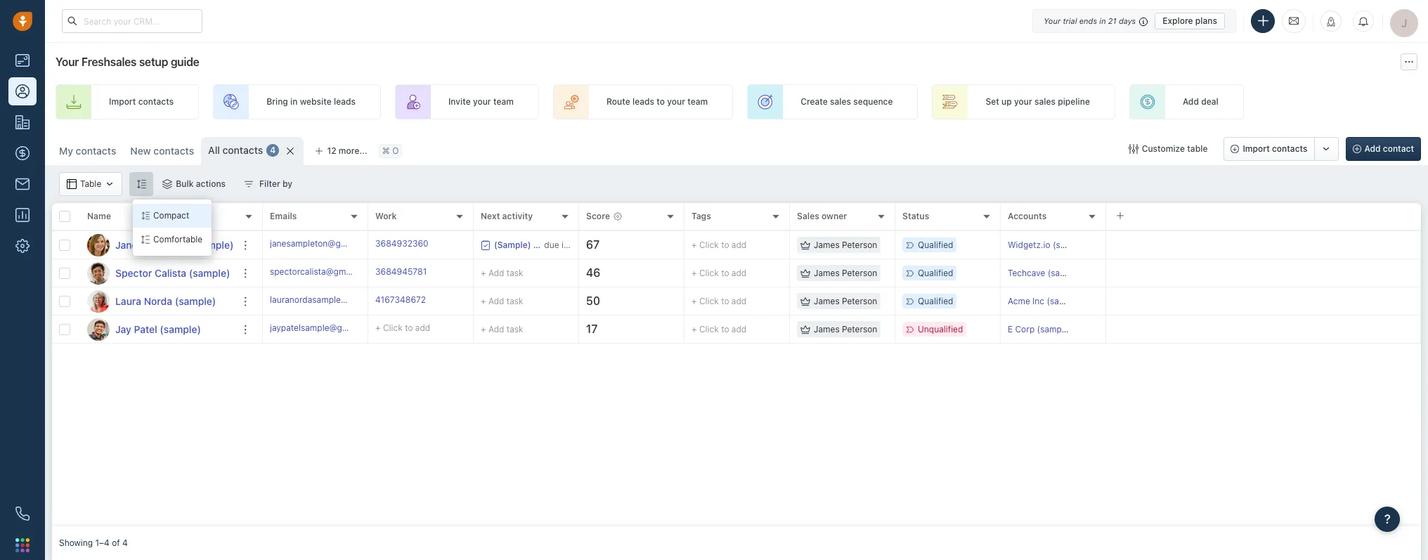Task type: describe. For each thing, give the bounding box(es) containing it.
laura norda (sample) link
[[115, 294, 216, 308]]

21
[[1109, 16, 1117, 25]]

all
[[208, 144, 220, 156]]

route
[[607, 97, 630, 107]]

acme inc (sample) link
[[1008, 296, 1082, 306]]

container_wx8msf4aqz5i3rn1 image for 17
[[801, 324, 811, 334]]

james peterson for 67
[[814, 240, 878, 250]]

dialog containing compact
[[133, 200, 212, 256]]

jane sampleton (sample) link
[[115, 238, 234, 252]]

add for 17
[[489, 324, 504, 334]]

spectorcalista@gmail.com link
[[270, 266, 374, 281]]

all contacts 4
[[208, 144, 276, 156]]

container_wx8msf4aqz5i3rn1 image inside filter by button
[[244, 179, 254, 189]]

freshworks switcher image
[[15, 538, 30, 552]]

spectorcalista@gmail.com
[[270, 266, 374, 277]]

to for 46
[[721, 268, 729, 278]]

next
[[481, 211, 500, 222]]

1 team from the left
[[494, 97, 514, 107]]

50
[[586, 295, 600, 307]]

+ click to add for 67
[[692, 240, 747, 250]]

work
[[375, 211, 397, 222]]

task for 17
[[507, 324, 523, 334]]

import contacts for import contacts link
[[109, 97, 174, 107]]

explore plans link
[[1155, 12, 1225, 29]]

task for 46
[[507, 268, 523, 278]]

(sample) for jay patel (sample)
[[160, 323, 201, 335]]

lauranordasample@gmail.com link
[[270, 294, 389, 309]]

name column header
[[80, 203, 263, 231]]

acme
[[1008, 296, 1031, 306]]

janesampleton@gmail.com 3684932360
[[270, 238, 429, 249]]

table button
[[59, 172, 123, 196]]

(sample) down widgetz.io (sample)
[[1048, 268, 1083, 278]]

peterson for 67
[[842, 240, 878, 250]]

container_wx8msf4aqz5i3rn1 image down next
[[481, 240, 491, 250]]

container_wx8msf4aqz5i3rn1 image inside customize table button
[[1129, 144, 1139, 154]]

james peterson for 17
[[814, 324, 878, 335]]

(sample) for laura norda (sample)
[[175, 295, 216, 307]]

add for 50
[[732, 296, 747, 306]]

(sample) up techcave (sample)
[[1053, 240, 1088, 250]]

⌘
[[382, 146, 390, 156]]

grid containing 67
[[52, 202, 1422, 527]]

trial
[[1063, 16, 1077, 25]]

create
[[801, 97, 828, 107]]

e corp (sample) link
[[1008, 324, 1072, 335]]

your for your trial ends in 21 days
[[1044, 16, 1061, 25]]

james peterson for 50
[[814, 296, 878, 306]]

3684932360
[[375, 238, 429, 249]]

2 team from the left
[[688, 97, 708, 107]]

+ add task for 50
[[481, 296, 523, 306]]

17
[[586, 323, 598, 335]]

janesampleton@gmail.com link
[[270, 238, 376, 253]]

click for 50
[[700, 296, 719, 306]]

peterson for 46
[[842, 268, 878, 278]]

laura norda (sample)
[[115, 295, 216, 307]]

phone image
[[15, 507, 30, 521]]

qualified for 46
[[918, 268, 954, 278]]

phone element
[[8, 500, 37, 528]]

invite your team
[[449, 97, 514, 107]]

(sample) for e corp (sample)
[[1037, 324, 1072, 335]]

explore
[[1163, 15, 1194, 26]]

sales inside "link"
[[830, 97, 851, 107]]

of
[[112, 538, 120, 549]]

import contacts for import contacts button
[[1243, 143, 1308, 154]]

3684945781
[[375, 266, 427, 277]]

unqualified
[[918, 324, 963, 335]]

spectorcalista@gmail.com 3684945781
[[270, 266, 427, 277]]

contact
[[1384, 143, 1415, 154]]

explore plans
[[1163, 15, 1218, 26]]

peterson for 17
[[842, 324, 878, 335]]

67
[[586, 238, 600, 251]]

spector calista (sample) link
[[115, 266, 230, 280]]

sales
[[797, 211, 820, 222]]

+ add task for 46
[[481, 268, 523, 278]]

create sales sequence link
[[748, 84, 919, 120]]

customize
[[1142, 143, 1185, 154]]

Search your CRM... text field
[[62, 9, 202, 33]]

jay patel (sample)
[[115, 323, 201, 335]]

jaypatelsample@gmail.com + click to add
[[270, 323, 430, 333]]

acme inc (sample)
[[1008, 296, 1082, 306]]

container_wx8msf4aqz5i3rn1 image for 46
[[801, 268, 811, 278]]

0 horizontal spatial in
[[290, 97, 298, 107]]

corp
[[1016, 324, 1035, 335]]

set up your sales pipeline link
[[933, 84, 1116, 120]]

add deal link
[[1130, 84, 1244, 120]]

1 leads from the left
[[334, 97, 356, 107]]

contacts inside button
[[1273, 143, 1308, 154]]

invite
[[449, 97, 471, 107]]

jay patel (sample) link
[[115, 322, 201, 336]]

1 vertical spatial 4
[[122, 538, 128, 549]]

peterson for 50
[[842, 296, 878, 306]]

s image
[[87, 262, 110, 284]]

⌘ o
[[382, 146, 399, 156]]

press space to select this row. row containing laura norda (sample)
[[52, 288, 263, 316]]

3684932360 link
[[375, 238, 429, 253]]

+ add task for 17
[[481, 324, 523, 334]]

row group containing 67
[[263, 231, 1422, 344]]

by
[[283, 179, 293, 189]]

all contacts link
[[208, 143, 263, 157]]

bring
[[267, 97, 288, 107]]

container_wx8msf4aqz5i3rn1 image inside the 'bulk actions' button
[[163, 179, 172, 189]]

accounts
[[1008, 211, 1047, 222]]

import contacts group
[[1224, 137, 1339, 161]]

to for 50
[[721, 296, 729, 306]]

4167348672 link
[[375, 294, 426, 309]]

container_wx8msf4aqz5i3rn1 image for 50
[[801, 296, 811, 306]]

(sample) for spector calista (sample)
[[189, 267, 230, 279]]

import for import contacts button
[[1243, 143, 1270, 154]]

showing 1–4 of 4
[[59, 538, 128, 549]]

press space to select this row. row containing spector calista (sample)
[[52, 259, 263, 288]]

style_myh0__igzzd8unmi image
[[137, 179, 146, 189]]

owner
[[822, 211, 847, 222]]

days
[[1119, 16, 1136, 25]]

calista
[[155, 267, 186, 279]]



Task type: locate. For each thing, give the bounding box(es) containing it.
4 james peterson from the top
[[814, 324, 878, 335]]

2 leads from the left
[[633, 97, 655, 107]]

1 row group from the left
[[52, 231, 263, 344]]

4 up the filter by
[[270, 145, 276, 156]]

to for 17
[[721, 324, 729, 335]]

your
[[1044, 16, 1061, 25], [56, 56, 79, 68]]

container_wx8msf4aqz5i3rn1 image left bulk
[[163, 179, 172, 189]]

deal
[[1202, 97, 1219, 107]]

1 + click to add from the top
[[692, 240, 747, 250]]

more...
[[339, 146, 368, 156]]

1 vertical spatial your
[[56, 56, 79, 68]]

janesampleton@gmail.com
[[270, 238, 376, 249]]

techcave (sample)
[[1008, 268, 1083, 278]]

3 container_wx8msf4aqz5i3rn1 image from the top
[[801, 324, 811, 334]]

1 vertical spatial task
[[507, 296, 523, 306]]

import down your freshsales setup guide on the left top of the page
[[109, 97, 136, 107]]

grid
[[52, 202, 1422, 527]]

1 james from the top
[[814, 240, 840, 250]]

container_wx8msf4aqz5i3rn1 image down sales
[[801, 240, 811, 250]]

4 peterson from the top
[[842, 324, 878, 335]]

jaypatelsample@gmail.com link
[[270, 322, 378, 337]]

james for 46
[[814, 268, 840, 278]]

add for 46
[[489, 268, 504, 278]]

(sample) inside laura norda (sample) link
[[175, 295, 216, 307]]

james for 17
[[814, 324, 840, 335]]

e corp (sample)
[[1008, 324, 1072, 335]]

0 vertical spatial your
[[1044, 16, 1061, 25]]

my contacts
[[59, 145, 116, 157]]

james for 67
[[814, 240, 840, 250]]

score
[[586, 211, 610, 222]]

0 horizontal spatial leads
[[334, 97, 356, 107]]

your right "invite"
[[473, 97, 491, 107]]

cell for 46
[[1107, 259, 1422, 287]]

row group
[[52, 231, 263, 344], [263, 231, 1422, 344]]

set up your sales pipeline
[[986, 97, 1090, 107]]

name row
[[52, 203, 263, 231]]

my contacts button
[[52, 137, 123, 165], [59, 145, 116, 157]]

your right the up
[[1015, 97, 1033, 107]]

pipeline
[[1058, 97, 1090, 107]]

j image left the jay
[[87, 318, 110, 341]]

next activity
[[481, 211, 533, 222]]

j image
[[87, 234, 110, 256], [87, 318, 110, 341]]

import for import contacts link
[[109, 97, 136, 107]]

james
[[814, 240, 840, 250], [814, 268, 840, 278], [814, 296, 840, 306], [814, 324, 840, 335]]

your right route
[[667, 97, 685, 107]]

techcave
[[1008, 268, 1046, 278]]

+ click to add for 46
[[692, 268, 747, 278]]

press space to select this row. row
[[52, 231, 263, 259], [263, 231, 1422, 259], [52, 259, 263, 288], [263, 259, 1422, 288], [52, 288, 263, 316], [263, 288, 1422, 316], [52, 316, 263, 344], [263, 316, 1422, 344]]

your freshsales setup guide
[[56, 56, 199, 68]]

3 peterson from the top
[[842, 296, 878, 306]]

(sample) inside jane sampleton (sample) 'link'
[[193, 239, 234, 251]]

set
[[986, 97, 1000, 107]]

jaypatelsample@gmail.com
[[270, 323, 378, 333]]

customize table
[[1142, 143, 1208, 154]]

4 james from the top
[[814, 324, 840, 335]]

bulk actions button
[[153, 172, 235, 196]]

+
[[692, 240, 697, 250], [481, 268, 486, 278], [692, 268, 697, 278], [481, 296, 486, 306], [692, 296, 697, 306], [375, 323, 381, 333], [481, 324, 486, 334], [692, 324, 697, 335]]

(sample) right corp
[[1037, 324, 1072, 335]]

2 horizontal spatial your
[[1015, 97, 1033, 107]]

actions
[[196, 179, 226, 189]]

route leads to your team link
[[553, 84, 733, 120]]

1 vertical spatial j image
[[87, 318, 110, 341]]

filter
[[260, 179, 280, 189]]

add for 17
[[732, 324, 747, 335]]

task for 50
[[507, 296, 523, 306]]

1 horizontal spatial 4
[[270, 145, 276, 156]]

3 james peterson from the top
[[814, 296, 878, 306]]

+ click to add for 50
[[692, 296, 747, 306]]

row group containing jane sampleton (sample)
[[52, 231, 263, 344]]

0 horizontal spatial your
[[473, 97, 491, 107]]

your left trial
[[1044, 16, 1061, 25]]

0 horizontal spatial your
[[56, 56, 79, 68]]

import right table
[[1243, 143, 1270, 154]]

1 sales from the left
[[830, 97, 851, 107]]

customize table button
[[1120, 137, 1217, 161]]

1 cell from the top
[[1107, 231, 1422, 259]]

container_wx8msf4aqz5i3rn1 image right table
[[105, 179, 115, 189]]

2 task from the top
[[507, 296, 523, 306]]

2 cell from the top
[[1107, 259, 1422, 287]]

container_wx8msf4aqz5i3rn1 image left customize
[[1129, 144, 1139, 154]]

press space to select this row. row containing jane sampleton (sample)
[[52, 231, 263, 259]]

0 horizontal spatial 4
[[122, 538, 128, 549]]

1 horizontal spatial import contacts
[[1243, 143, 1308, 154]]

website
[[300, 97, 332, 107]]

bring in website leads link
[[213, 84, 381, 120]]

qualified for 50
[[918, 296, 954, 306]]

your for your freshsales setup guide
[[56, 56, 79, 68]]

james peterson
[[814, 240, 878, 250], [814, 268, 878, 278], [814, 296, 878, 306], [814, 324, 878, 335]]

bulk
[[176, 179, 194, 189]]

j image left jane
[[87, 234, 110, 256]]

1 horizontal spatial sales
[[1035, 97, 1056, 107]]

dialog
[[133, 200, 212, 256]]

(sample) for acme inc (sample)
[[1047, 296, 1082, 306]]

1–4
[[95, 538, 110, 549]]

3 + click to add from the top
[[692, 296, 747, 306]]

1 container_wx8msf4aqz5i3rn1 image from the top
[[801, 268, 811, 278]]

james peterson for 46
[[814, 268, 878, 278]]

cell for 67
[[1107, 231, 1422, 259]]

new contacts button
[[123, 137, 201, 165], [130, 145, 194, 157]]

up
[[1002, 97, 1012, 107]]

2 vertical spatial + add task
[[481, 324, 523, 334]]

sampleton
[[140, 239, 190, 251]]

1 vertical spatial import
[[1243, 143, 1270, 154]]

2 james peterson from the top
[[814, 268, 878, 278]]

leads right website
[[334, 97, 356, 107]]

+ click to add
[[692, 240, 747, 250], [692, 268, 747, 278], [692, 296, 747, 306], [692, 324, 747, 335]]

2 peterson from the top
[[842, 268, 878, 278]]

create sales sequence
[[801, 97, 893, 107]]

1 qualified from the top
[[918, 240, 954, 250]]

(sample) down laura norda (sample) link
[[160, 323, 201, 335]]

add for 67
[[732, 240, 747, 250]]

press space to select this row. row containing 67
[[263, 231, 1422, 259]]

2 + add task from the top
[[481, 296, 523, 306]]

1 horizontal spatial team
[[688, 97, 708, 107]]

+ click to add for 17
[[692, 324, 747, 335]]

0 horizontal spatial team
[[494, 97, 514, 107]]

0 vertical spatial j image
[[87, 234, 110, 256]]

qualified for 67
[[918, 240, 954, 250]]

activity
[[502, 211, 533, 222]]

import contacts link
[[56, 84, 199, 120]]

filter by
[[260, 179, 293, 189]]

1 james peterson from the top
[[814, 240, 878, 250]]

click for 46
[[700, 268, 719, 278]]

jane
[[115, 239, 138, 251]]

widgetz.io
[[1008, 240, 1051, 250]]

3 your from the left
[[1015, 97, 1033, 107]]

press space to select this row. row containing 17
[[263, 316, 1422, 344]]

add for 50
[[489, 296, 504, 306]]

+ add task
[[481, 268, 523, 278], [481, 296, 523, 306], [481, 324, 523, 334]]

(sample) right inc
[[1047, 296, 1082, 306]]

container_wx8msf4aqz5i3rn1 image
[[1129, 144, 1139, 154], [67, 179, 77, 189], [105, 179, 115, 189], [163, 179, 172, 189], [244, 179, 254, 189], [481, 240, 491, 250], [801, 240, 811, 250]]

add for 46
[[732, 268, 747, 278]]

emails
[[270, 211, 297, 222]]

container_wx8msf4aqz5i3rn1 image left filter
[[244, 179, 254, 189]]

j image for jay patel (sample)
[[87, 318, 110, 341]]

1 vertical spatial + add task
[[481, 296, 523, 306]]

1 j image from the top
[[87, 234, 110, 256]]

2 vertical spatial container_wx8msf4aqz5i3rn1 image
[[801, 324, 811, 334]]

1 vertical spatial qualified
[[918, 268, 954, 278]]

1 horizontal spatial your
[[1044, 16, 1061, 25]]

leads
[[334, 97, 356, 107], [633, 97, 655, 107]]

qualified
[[918, 240, 954, 250], [918, 268, 954, 278], [918, 296, 954, 306]]

2 sales from the left
[[1035, 97, 1056, 107]]

e
[[1008, 324, 1013, 335]]

l image
[[87, 290, 110, 313]]

cell
[[1107, 231, 1422, 259], [1107, 259, 1422, 287], [1107, 288, 1422, 315], [1107, 316, 1422, 343]]

container_wx8msf4aqz5i3rn1 image left table
[[67, 179, 77, 189]]

my
[[59, 145, 73, 157]]

j image for jane sampleton (sample)
[[87, 234, 110, 256]]

press space to select this row. row containing 50
[[263, 288, 1422, 316]]

widgetz.io (sample)
[[1008, 240, 1088, 250]]

send email image
[[1289, 15, 1299, 27]]

add inside button
[[1365, 143, 1381, 154]]

4 right of
[[122, 538, 128, 549]]

4 + click to add from the top
[[692, 324, 747, 335]]

12 more... button
[[308, 141, 375, 161]]

1 + add task from the top
[[481, 268, 523, 278]]

(sample) inside "spector calista (sample)" link
[[189, 267, 230, 279]]

(sample) for jane sampleton (sample)
[[193, 239, 234, 251]]

press space to select this row. row containing 46
[[263, 259, 1422, 288]]

sales right create
[[830, 97, 851, 107]]

0 vertical spatial + add task
[[481, 268, 523, 278]]

table
[[80, 179, 101, 189]]

3 cell from the top
[[1107, 288, 1422, 315]]

0 vertical spatial container_wx8msf4aqz5i3rn1 image
[[801, 268, 811, 278]]

3 qualified from the top
[[918, 296, 954, 306]]

1 vertical spatial container_wx8msf4aqz5i3rn1 image
[[801, 296, 811, 306]]

click
[[700, 240, 719, 250], [700, 268, 719, 278], [700, 296, 719, 306], [383, 323, 403, 333], [700, 324, 719, 335]]

filter by button
[[235, 172, 302, 196]]

press space to select this row. row containing jay patel (sample)
[[52, 316, 263, 344]]

widgetz.io (sample) link
[[1008, 240, 1088, 250]]

to inside the route leads to your team link
[[657, 97, 665, 107]]

in right bring
[[290, 97, 298, 107]]

2 row group from the left
[[263, 231, 1422, 344]]

spector calista (sample)
[[115, 267, 230, 279]]

container_wx8msf4aqz5i3rn1 image
[[801, 268, 811, 278], [801, 296, 811, 306], [801, 324, 811, 334]]

0 vertical spatial qualified
[[918, 240, 954, 250]]

0 vertical spatial task
[[507, 268, 523, 278]]

your left freshsales
[[56, 56, 79, 68]]

2 container_wx8msf4aqz5i3rn1 image from the top
[[801, 296, 811, 306]]

status
[[903, 211, 930, 222]]

import contacts
[[109, 97, 174, 107], [1243, 143, 1308, 154]]

2 your from the left
[[667, 97, 685, 107]]

route leads to your team
[[607, 97, 708, 107]]

showing
[[59, 538, 93, 549]]

patel
[[134, 323, 157, 335]]

4 cell from the top
[[1107, 316, 1422, 343]]

(sample) down "spector calista (sample)" link at the left of page
[[175, 295, 216, 307]]

o
[[392, 146, 399, 156]]

add
[[1183, 97, 1199, 107], [1365, 143, 1381, 154], [489, 268, 504, 278], [489, 296, 504, 306], [489, 324, 504, 334]]

12 more...
[[327, 146, 368, 156]]

0 horizontal spatial import contacts
[[109, 97, 174, 107]]

(sample) right the calista
[[189, 267, 230, 279]]

james for 50
[[814, 296, 840, 306]]

cell for 50
[[1107, 288, 1422, 315]]

0 vertical spatial import
[[109, 97, 136, 107]]

in left 21
[[1100, 16, 1106, 25]]

your trial ends in 21 days
[[1044, 16, 1136, 25]]

1 horizontal spatial in
[[1100, 16, 1106, 25]]

2 james from the top
[[814, 268, 840, 278]]

1 horizontal spatial your
[[667, 97, 685, 107]]

3 task from the top
[[507, 324, 523, 334]]

(sample) right the sampleton at the top of page
[[193, 239, 234, 251]]

sales left pipeline
[[1035, 97, 1056, 107]]

table
[[1188, 143, 1208, 154]]

0 vertical spatial in
[[1100, 16, 1106, 25]]

0 horizontal spatial import
[[109, 97, 136, 107]]

import inside button
[[1243, 143, 1270, 154]]

click for 67
[[700, 240, 719, 250]]

lauranordasample@gmail.com
[[270, 294, 389, 305]]

setup
[[139, 56, 168, 68]]

techcave (sample) link
[[1008, 268, 1083, 278]]

3 + add task from the top
[[481, 324, 523, 334]]

4 inside all contacts 4
[[270, 145, 276, 156]]

2 + click to add from the top
[[692, 268, 747, 278]]

3 james from the top
[[814, 296, 840, 306]]

add contact
[[1365, 143, 1415, 154]]

46
[[586, 267, 601, 279]]

2 j image from the top
[[87, 318, 110, 341]]

bulk actions
[[176, 179, 226, 189]]

1 vertical spatial in
[[290, 97, 298, 107]]

0 vertical spatial 4
[[270, 145, 276, 156]]

leads right route
[[633, 97, 655, 107]]

12
[[327, 146, 336, 156]]

sales owner
[[797, 211, 847, 222]]

contacts
[[138, 97, 174, 107], [1273, 143, 1308, 154], [223, 144, 263, 156], [76, 145, 116, 157], [154, 145, 194, 157]]

2 vertical spatial task
[[507, 324, 523, 334]]

click for 17
[[700, 324, 719, 335]]

norda
[[144, 295, 172, 307]]

0 vertical spatial import contacts
[[109, 97, 174, 107]]

to for 67
[[721, 240, 729, 250]]

0 horizontal spatial sales
[[830, 97, 851, 107]]

invite your team link
[[395, 84, 539, 120]]

import contacts inside button
[[1243, 143, 1308, 154]]

1 horizontal spatial import
[[1243, 143, 1270, 154]]

name
[[87, 211, 111, 222]]

1 peterson from the top
[[842, 240, 878, 250]]

(sample) inside "jay patel (sample)" link
[[160, 323, 201, 335]]

1 your from the left
[[473, 97, 491, 107]]

jane sampleton (sample)
[[115, 239, 234, 251]]

ends
[[1080, 16, 1098, 25]]

spector
[[115, 267, 152, 279]]

1 vertical spatial import contacts
[[1243, 143, 1308, 154]]

2 vertical spatial qualified
[[918, 296, 954, 306]]

cell for 17
[[1107, 316, 1422, 343]]

1 task from the top
[[507, 268, 523, 278]]

2 qualified from the top
[[918, 268, 954, 278]]

1 horizontal spatial leads
[[633, 97, 655, 107]]



Task type: vqa. For each thing, say whether or not it's contained in the screenshot.
Add filter
no



